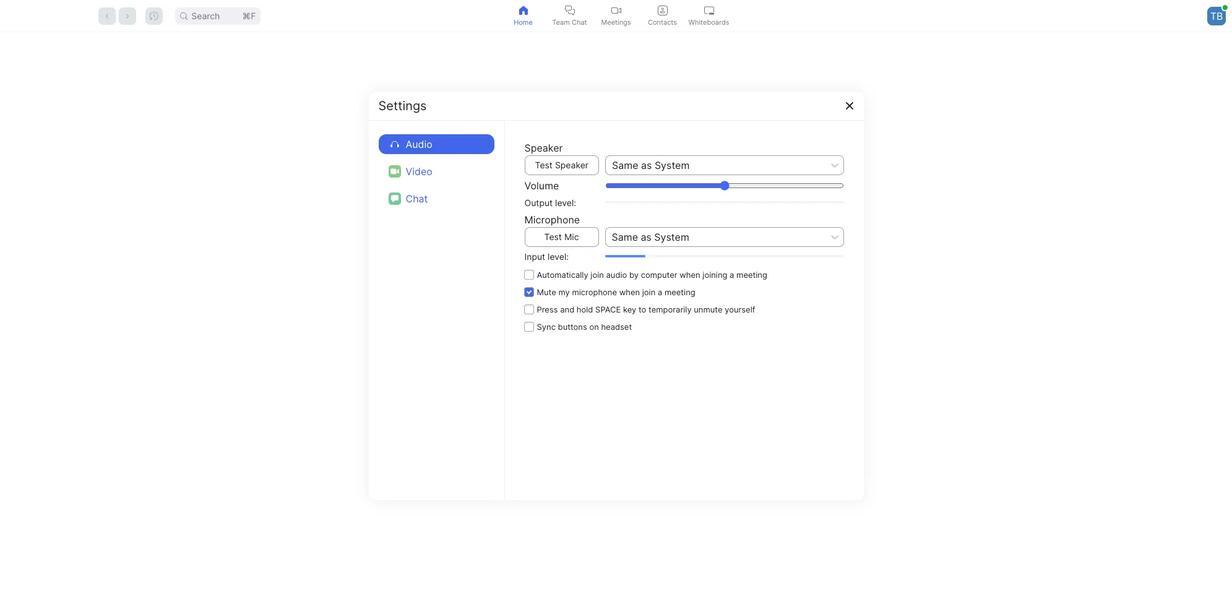 Task type: locate. For each thing, give the bounding box(es) containing it.
Mute my microphone when join a meeting checkbox
[[525, 283, 844, 300]]

join up "microphone"
[[591, 270, 604, 279]]

mic
[[564, 231, 579, 242]]

level
[[555, 197, 574, 208], [548, 251, 566, 261]]

online image
[[1223, 5, 1228, 10]]

same
[[612, 159, 638, 171], [612, 231, 638, 243]]

chat down team chat image
[[572, 18, 587, 26]]

0 vertical spatial chat
[[572, 18, 587, 26]]

volume
[[525, 179, 559, 192]]

1 vertical spatial system
[[654, 231, 689, 243]]

same for mic
[[612, 231, 638, 243]]

1 vertical spatial same as system
[[612, 231, 689, 243]]

mute my microphone when join a meeting
[[537, 287, 695, 297]]

as for speaker
[[641, 159, 652, 171]]

test
[[535, 159, 553, 170], [544, 231, 562, 242]]

0 vertical spatial :
[[574, 197, 576, 208]]

09:56 am thursday, november 16, 2023
[[663, 199, 777, 242]]

1 vertical spatial as
[[641, 231, 652, 243]]

level up microphone
[[555, 197, 574, 208]]

profile contact image
[[658, 5, 667, 15], [658, 5, 667, 15]]

1 vertical spatial :
[[566, 251, 569, 261]]

mute
[[537, 287, 556, 297]]

when
[[680, 270, 700, 279], [619, 287, 640, 297]]

whiteboard small image
[[704, 5, 714, 15], [704, 5, 714, 15]]

press and hold space key to temporarily unmute yourself
[[537, 304, 755, 314]]

system
[[655, 159, 690, 171], [654, 231, 689, 243]]

meeting inside option
[[737, 270, 767, 279]]

0 vertical spatial a
[[730, 270, 734, 279]]

thursday,
[[663, 232, 700, 242]]

1 horizontal spatial video on image
[[611, 5, 621, 15]]

progress bar for input level :
[[605, 255, 844, 257]]

0 horizontal spatial video on image
[[388, 165, 401, 177]]

video link
[[378, 161, 494, 181]]

video on image for meetings button at the top of page
[[611, 5, 621, 15]]

speaker inside button
[[555, 159, 589, 170]]

video on image inside meetings button
[[611, 5, 621, 15]]

0 vertical spatial level
[[555, 197, 574, 208]]

0 vertical spatial test
[[535, 159, 553, 170]]

1 horizontal spatial video on image
[[611, 5, 621, 15]]

16,
[[744, 232, 755, 242]]

video on image
[[611, 5, 621, 15], [390, 167, 399, 175]]

temporarily
[[649, 304, 692, 314]]

1 progress bar from the top
[[605, 201, 844, 204]]

settings
[[378, 98, 427, 113]]

when inside option
[[619, 287, 640, 297]]

1 vertical spatial video on image
[[388, 165, 401, 177]]

0 vertical spatial when
[[680, 270, 700, 279]]

when inside option
[[680, 270, 700, 279]]

1 vertical spatial video on image
[[390, 167, 399, 175]]

a
[[730, 270, 734, 279], [658, 287, 662, 297]]

:
[[574, 197, 576, 208], [566, 251, 569, 261]]

when up key
[[619, 287, 640, 297]]

0 horizontal spatial chat
[[406, 192, 428, 205]]

same as system
[[612, 159, 690, 171], [612, 231, 689, 243]]

0 vertical spatial video on image
[[611, 5, 621, 15]]

video on image up meetings
[[611, 5, 621, 15]]

1 system from the top
[[655, 159, 690, 171]]

1 horizontal spatial chat
[[572, 18, 587, 26]]

0 horizontal spatial when
[[619, 287, 640, 297]]

system for test mic
[[654, 231, 689, 243]]

0 horizontal spatial video on image
[[390, 167, 399, 175]]

search
[[191, 10, 220, 21]]

magnifier image
[[180, 12, 188, 19], [180, 12, 188, 19]]

team chat button
[[546, 0, 593, 32]]

close image
[[844, 101, 854, 110]]

speaker up volume
[[555, 159, 589, 170]]

1 horizontal spatial join
[[642, 287, 656, 297]]

a down computer on the top of the page
[[658, 287, 662, 297]]

1 horizontal spatial :
[[574, 197, 576, 208]]

video on image inside meetings button
[[611, 5, 621, 15]]

Press and hold SPACE key to temporarily unmute yourself checkbox
[[525, 300, 844, 318]]

chat image
[[391, 195, 398, 202]]

test mic
[[544, 231, 579, 242]]

level up automatically
[[548, 251, 566, 261]]

as
[[641, 159, 652, 171], [641, 231, 652, 243]]

1 vertical spatial a
[[658, 287, 662, 297]]

progress bar down november
[[605, 255, 844, 257]]

speaker
[[525, 141, 563, 154], [555, 159, 589, 170]]

november
[[703, 232, 742, 242]]

a inside mute my microphone when join a meeting option
[[658, 287, 662, 297]]

input
[[525, 251, 545, 261]]

0 horizontal spatial join
[[591, 270, 604, 279]]

join inside option
[[591, 270, 604, 279]]

1 horizontal spatial meeting
[[737, 270, 767, 279]]

system down 09:56
[[654, 231, 689, 243]]

microphone
[[572, 287, 617, 297]]

progress bar
[[605, 201, 844, 204], [605, 255, 844, 257]]

0 vertical spatial as
[[641, 159, 652, 171]]

1 horizontal spatial a
[[730, 270, 734, 279]]

chat
[[572, 18, 587, 26], [406, 192, 428, 205]]

2023
[[757, 232, 777, 242]]

video on image for video link
[[390, 167, 399, 175]]

0 vertical spatial join
[[591, 270, 604, 279]]

meetings button
[[593, 0, 639, 32]]

home button
[[500, 0, 546, 32]]

home small image
[[518, 5, 528, 15]]

0 vertical spatial video on image
[[611, 5, 621, 15]]

0 vertical spatial progress bar
[[605, 201, 844, 204]]

1 vertical spatial when
[[619, 287, 640, 297]]

online image
[[1223, 5, 1228, 10]]

headphone image
[[390, 140, 399, 148]]

⌘f
[[242, 10, 256, 21]]

tab list
[[500, 0, 732, 32]]

meeting up yourself
[[737, 270, 767, 279]]

2 progress bar from the top
[[605, 255, 844, 257]]

0 vertical spatial system
[[655, 159, 690, 171]]

1 vertical spatial chat
[[406, 192, 428, 205]]

contacts
[[648, 18, 677, 26]]

team chat image
[[565, 5, 575, 15]]

whiteboards
[[689, 18, 729, 26]]

join up press and hold space key to temporarily unmute yourself
[[642, 287, 656, 297]]

0 horizontal spatial meeting
[[665, 287, 695, 297]]

1 vertical spatial same
[[612, 231, 638, 243]]

1 vertical spatial test
[[544, 231, 562, 242]]

progress bar for output level :
[[605, 201, 844, 204]]

None range field
[[605, 180, 844, 190]]

2 system from the top
[[654, 231, 689, 243]]

team chat image
[[565, 5, 575, 15]]

meeting
[[737, 270, 767, 279], [665, 287, 695, 297]]

speaker up test speaker
[[525, 141, 563, 154]]

system up 09:56
[[655, 159, 690, 171]]

video on image up meetings
[[611, 5, 621, 15]]

team
[[552, 18, 570, 26]]

plus squircle image
[[512, 236, 539, 263], [512, 236, 539, 263]]

video on image
[[611, 5, 621, 15], [388, 165, 401, 177]]

audio link
[[378, 134, 494, 154]]

tab list containing home
[[500, 0, 732, 32]]

1 vertical spatial level
[[548, 251, 566, 261]]

0 horizontal spatial :
[[566, 251, 569, 261]]

1 vertical spatial speaker
[[555, 159, 589, 170]]

meeting up press and hold space key to temporarily unmute yourself checkbox
[[665, 287, 695, 297]]

0 horizontal spatial a
[[658, 287, 662, 297]]

whiteboards button
[[686, 0, 732, 32]]

team chat
[[552, 18, 587, 26]]

when up mute my microphone when join a meeting option
[[680, 270, 700, 279]]

1 vertical spatial join
[[642, 287, 656, 297]]

0 vertical spatial speaker
[[525, 141, 563, 154]]

0 vertical spatial same as system
[[612, 159, 690, 171]]

system for test speaker
[[655, 159, 690, 171]]

chat right chat image
[[406, 192, 428, 205]]

unmute
[[694, 304, 723, 314]]

: up automatically
[[566, 251, 569, 261]]

video on image left video
[[388, 165, 401, 177]]

progress bar up november
[[605, 201, 844, 204]]

1 horizontal spatial when
[[680, 270, 700, 279]]

video on image left video
[[390, 167, 399, 175]]

a right joining
[[730, 270, 734, 279]]

0 vertical spatial same
[[612, 159, 638, 171]]

join
[[591, 270, 604, 279], [642, 287, 656, 297]]

test up volume
[[535, 159, 553, 170]]

0 vertical spatial meeting
[[737, 270, 767, 279]]

am
[[738, 199, 777, 229]]

: up microphone
[[574, 197, 576, 208]]

video on image inside video link
[[388, 165, 401, 177]]

hold
[[577, 304, 593, 314]]

1 vertical spatial meeting
[[665, 287, 695, 297]]

1 vertical spatial progress bar
[[605, 255, 844, 257]]

video on image inside video link
[[390, 167, 399, 175]]

close image
[[844, 101, 854, 110]]

test down microphone
[[544, 231, 562, 242]]

a inside automatically join audio by computer when joining a meeting option
[[730, 270, 734, 279]]



Task type: describe. For each thing, give the bounding box(es) containing it.
yourself
[[725, 304, 755, 314]]

test speaker
[[535, 159, 589, 170]]

space
[[595, 304, 621, 314]]

contacts button
[[639, 0, 686, 32]]

video
[[406, 165, 433, 177]]

sync buttons on headset
[[537, 322, 632, 331]]

automatically join audio by computer when joining a meeting
[[537, 270, 767, 279]]

: for output level :
[[574, 197, 576, 208]]

key
[[623, 304, 636, 314]]

level for input level
[[548, 251, 566, 261]]

headphone image
[[388, 138, 401, 150]]

video on image for meetings button at the top of page
[[611, 5, 621, 15]]

press
[[537, 304, 558, 314]]

my
[[559, 287, 570, 297]]

output level :
[[525, 197, 576, 208]]

sync
[[537, 322, 556, 331]]

audio
[[406, 138, 433, 150]]

tb
[[1210, 10, 1223, 22]]

video on image for video link
[[388, 165, 401, 177]]

Automatically join audio by computer when joining a meeting checkbox
[[525, 266, 844, 283]]

output
[[525, 197, 553, 208]]

test for test mic
[[544, 231, 562, 242]]

test for test speaker
[[535, 159, 553, 170]]

joining
[[703, 270, 727, 279]]

join
[[517, 286, 534, 297]]

by
[[629, 270, 639, 279]]

computer
[[641, 270, 677, 279]]

same as system for test mic
[[612, 231, 689, 243]]

join inside option
[[642, 287, 656, 297]]

Sync buttons on headset checkbox
[[525, 318, 844, 335]]

same as system for test speaker
[[612, 159, 690, 171]]

same for speaker
[[612, 159, 638, 171]]

test mic button
[[525, 227, 599, 247]]

09:56
[[663, 199, 731, 229]]

meetings
[[601, 18, 631, 26]]

chat inside button
[[572, 18, 587, 26]]

headset
[[601, 322, 632, 331]]

as for mic
[[641, 231, 652, 243]]

microphone
[[525, 213, 580, 226]]

buttons
[[558, 322, 587, 331]]

: for input level :
[[566, 251, 569, 261]]

chat inside settings tab list
[[406, 192, 428, 205]]

level for output level
[[555, 197, 574, 208]]

and
[[560, 304, 574, 314]]

settings tab list
[[378, 130, 494, 212]]

to
[[639, 304, 646, 314]]

home tab panel
[[0, 32, 1232, 591]]

on
[[589, 322, 599, 331]]

home
[[514, 18, 533, 26]]

home small image
[[518, 5, 528, 15]]

meeting inside option
[[665, 287, 695, 297]]

chat image
[[388, 192, 401, 205]]

input level :
[[525, 251, 569, 261]]

test speaker button
[[525, 155, 599, 175]]

chat link
[[378, 188, 494, 208]]

automatically
[[537, 270, 588, 279]]

audio
[[606, 270, 627, 279]]



Task type: vqa. For each thing, say whether or not it's contained in the screenshot.
File icon
no



